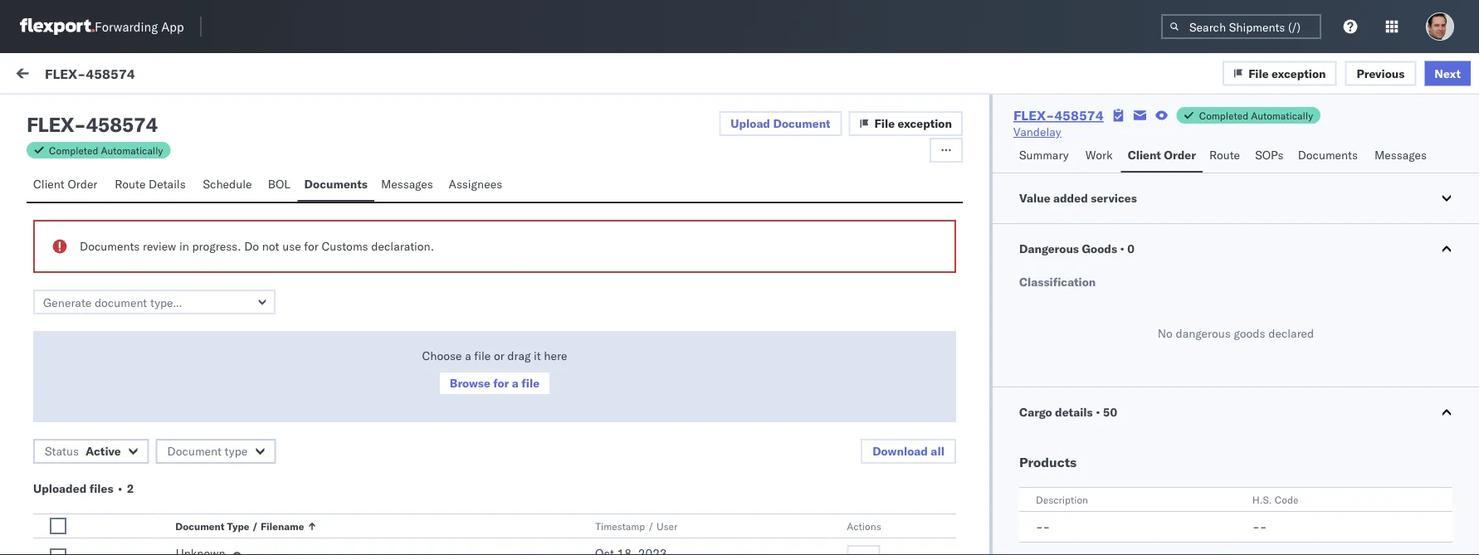 Task type: describe. For each thing, give the bounding box(es) containing it.
omkar for latent
[[81, 180, 116, 194]]

summary
[[1020, 148, 1069, 162]]

0 horizontal spatial file
[[474, 349, 491, 363]]

status active
[[45, 444, 121, 459]]

vandelay link
[[1014, 124, 1062, 140]]

previous
[[1357, 66, 1405, 80]]

download all
[[873, 444, 945, 459]]

7:22
[[582, 193, 608, 208]]

item/shipment
[[1215, 144, 1283, 157]]

flex- 458574
[[1153, 525, 1231, 540]]

6:30
[[582, 343, 608, 357]]

0 vertical spatial customs
[[322, 239, 368, 254]]

omkar savant for latent
[[81, 180, 154, 194]]

goods
[[1234, 326, 1266, 341]]

work for related
[[1191, 144, 1212, 157]]

filename
[[261, 520, 305, 533]]

order for the rightmost client order button
[[1164, 148, 1196, 162]]

route details button
[[108, 169, 196, 202]]

assignees button
[[442, 169, 512, 202]]

timestamp / user button
[[592, 516, 814, 533]]

omkar for i
[[81, 254, 116, 269]]

i am filing a commendation report to improve
[[50, 283, 286, 298]]

download
[[873, 444, 928, 459]]

drag
[[508, 349, 531, 363]]

oct for oct 26, 2023, 5:46 pm edt
[[504, 426, 523, 440]]

download all button
[[861, 439, 956, 464]]

Search Shipments (/) text field
[[1162, 14, 1322, 39]]

use
[[282, 239, 301, 254]]

schedule button
[[196, 169, 261, 202]]

work button
[[1079, 140, 1121, 173]]

1 horizontal spatial client order button
[[1121, 140, 1203, 173]]

message
[[51, 144, 91, 157]]

goods
[[1082, 242, 1118, 256]]

omkar savant for oct 26, 2023, 6:30 pm edt
[[81, 329, 154, 344]]

uploaded files ∙ 2
[[33, 482, 134, 496]]

declared
[[1269, 326, 1315, 341]]

exception: warehouse devan delay
[[53, 524, 249, 538]]

client for the leftmost client order button
[[33, 177, 65, 191]]

savant for oct 26, 2023, 6:30 pm edt
[[119, 329, 154, 344]]

timestamp / user
[[595, 520, 678, 533]]

dangerous
[[1020, 242, 1079, 256]]

0 horizontal spatial documents
[[80, 239, 140, 254]]

4 savant from the top
[[119, 404, 154, 418]]

h.s. code
[[1253, 494, 1299, 506]]

exception: unknown customs hold type
[[53, 433, 277, 447]]

1 horizontal spatial type
[[250, 433, 277, 447]]

document type / filename button
[[172, 516, 562, 533]]

work inside button
[[1086, 148, 1113, 162]]

user
[[657, 520, 678, 533]]

0 vertical spatial document
[[773, 116, 831, 131]]

flex-458574 link
[[1014, 107, 1104, 124]]

5:45
[[582, 525, 608, 540]]

import work
[[123, 68, 188, 83]]

status
[[45, 444, 79, 459]]

1 horizontal spatial file exception
[[1249, 66, 1326, 80]]

type
[[225, 444, 248, 459]]

2 resize handle column header from the left
[[801, 139, 821, 555]]

flex- 1366815
[[1153, 343, 1238, 357]]

test.
[[145, 208, 169, 223]]

choose a file or drag it here
[[422, 349, 567, 363]]

internal (0)
[[111, 105, 177, 120]]

a inside browse for a file button
[[512, 376, 519, 391]]

document type
[[167, 444, 248, 459]]

3 resize handle column header from the left
[[1125, 139, 1145, 555]]

0 horizontal spatial completed automatically
[[49, 144, 163, 157]]

1 resize handle column header from the left
[[477, 139, 497, 555]]

warehouse
[[114, 524, 177, 538]]

browse for a file
[[450, 376, 540, 391]]

1 horizontal spatial documents button
[[1292, 140, 1368, 173]]

pm for 7:22
[[611, 193, 628, 208]]

2023, for 5:46
[[547, 426, 579, 440]]

previous button
[[1346, 61, 1417, 86]]

documents review in progress. do not use for customs declaration.
[[80, 239, 434, 254]]

1 vertical spatial file
[[875, 116, 895, 131]]

0 vertical spatial for
[[304, 239, 319, 254]]

bol
[[268, 177, 290, 191]]

i
[[50, 283, 53, 298]]

commendation
[[114, 283, 192, 298]]

details
[[149, 177, 186, 191]]

2
[[127, 482, 134, 496]]

Generate document type... text field
[[33, 290, 276, 315]]

assignees
[[449, 177, 502, 191]]

client order for the rightmost client order button
[[1128, 148, 1196, 162]]

code
[[1275, 494, 1299, 506]]

latent
[[50, 208, 83, 223]]

work for my
[[48, 64, 90, 87]]

browse
[[450, 376, 491, 391]]

value
[[1020, 191, 1051, 206]]

omkar savant for i
[[81, 254, 154, 269]]

edt for oct 26, 2023, 6:30 pm edt
[[631, 343, 652, 357]]

forwarding app
[[95, 19, 184, 34]]

import
[[123, 68, 158, 83]]

document for document type
[[167, 444, 222, 459]]

cargo
[[1020, 405, 1053, 420]]

uploaded
[[33, 482, 87, 496]]

5 savant from the top
[[119, 495, 154, 510]]

client for the rightmost client order button
[[1128, 148, 1162, 162]]

browse for a file button
[[438, 371, 551, 396]]

document for document type / filename
[[176, 520, 225, 533]]

am
[[56, 283, 72, 298]]

26, for oct 26, 2023, 5:46 pm edt
[[526, 426, 544, 440]]

omkar for oct 26, 2023, 6:30 pm edt
[[81, 329, 116, 344]]

devan
[[179, 524, 214, 538]]

0 horizontal spatial work
[[161, 68, 188, 83]]

5 omkar savant from the top
[[81, 495, 154, 510]]

26, for oct 26, 2023, 5:45 pm edt
[[526, 525, 544, 540]]

route for route
[[1210, 148, 1241, 162]]

26, for oct 26, 2023, 7:22 pm edt
[[526, 193, 544, 208]]

2 horizontal spatial documents
[[1298, 148, 1358, 162]]

1 horizontal spatial completed
[[1200, 109, 1249, 122]]

latent messaging test.
[[50, 208, 169, 223]]

no dangerous goods declared
[[1158, 326, 1315, 341]]

client order for the leftmost client order button
[[33, 177, 97, 191]]

1 horizontal spatial file
[[1249, 66, 1269, 80]]

1 vertical spatial file exception
[[875, 116, 952, 131]]

value added services button
[[993, 174, 1480, 223]]

1 -- from the left
[[1036, 520, 1051, 534]]

summary button
[[1013, 140, 1079, 173]]

description
[[1036, 494, 1088, 506]]

app
[[161, 19, 184, 34]]

1 / from the left
[[252, 520, 258, 533]]



Task type: vqa. For each thing, say whether or not it's contained in the screenshot.
Import
yes



Task type: locate. For each thing, give the bounding box(es) containing it.
0 horizontal spatial /
[[252, 520, 258, 533]]

document
[[773, 116, 831, 131], [167, 444, 222, 459], [176, 520, 225, 533]]

4 pm from the top
[[611, 426, 628, 440]]

client order button up services
[[1121, 140, 1203, 173]]

oct up drag
[[504, 268, 523, 282]]

for right use at the left top of the page
[[304, 239, 319, 254]]

2023, left 7:00
[[547, 268, 579, 282]]

omkar left '∙'
[[81, 495, 116, 510]]

1 edt from the top
[[631, 193, 652, 208]]

flex
[[27, 112, 74, 137]]

2 (0) from the left
[[155, 105, 177, 120]]

5 edt from the top
[[631, 525, 652, 540]]

0 horizontal spatial (0)
[[73, 105, 95, 120]]

2 vertical spatial documents
[[80, 239, 140, 254]]

1 vertical spatial order
[[68, 177, 97, 191]]

automatically up sops
[[1252, 109, 1314, 122]]

0 horizontal spatial type
[[227, 520, 250, 533]]

internal
[[111, 105, 152, 120]]

order for the leftmost client order button
[[68, 177, 97, 191]]

2 savant from the top
[[119, 254, 154, 269]]

0 horizontal spatial client order button
[[27, 169, 108, 202]]

0 horizontal spatial messages button
[[374, 169, 442, 202]]

oct 26, 2023, 6:30 pm edt
[[504, 343, 652, 357]]

omkar savant up unknown
[[81, 404, 154, 418]]

1 horizontal spatial automatically
[[1252, 109, 1314, 122]]

0 horizontal spatial •
[[1096, 405, 1101, 420]]

0 vertical spatial messages
[[1375, 148, 1427, 162]]

1 horizontal spatial work
[[1086, 148, 1113, 162]]

1 horizontal spatial file
[[522, 376, 540, 391]]

0 horizontal spatial documents button
[[298, 169, 374, 202]]

edt for oct 26, 2023, 7:00 pm edt
[[631, 268, 652, 282]]

0 vertical spatial work
[[161, 68, 188, 83]]

0 vertical spatial file
[[1249, 66, 1269, 80]]

0 horizontal spatial client order
[[33, 177, 97, 191]]

improve
[[244, 283, 286, 298]]

2023, right it
[[547, 343, 579, 357]]

oct for oct 26, 2023, 7:22 pm edt
[[504, 193, 523, 208]]

3 omkar from the top
[[81, 329, 116, 344]]

/ right delay
[[252, 520, 258, 533]]

client order up latent
[[33, 177, 97, 191]]

omkar down filing
[[81, 329, 116, 344]]

edt left user
[[631, 525, 652, 540]]

oct left 7:22 in the top left of the page
[[504, 193, 523, 208]]

0 vertical spatial flex-458574
[[45, 65, 135, 82]]

a down drag
[[512, 376, 519, 391]]

completed automatically down "flex - 458574"
[[49, 144, 163, 157]]

1 vertical spatial route
[[115, 177, 146, 191]]

work up external (0)
[[48, 64, 90, 87]]

0 horizontal spatial completed
[[49, 144, 98, 157]]

1 horizontal spatial client
[[1128, 148, 1162, 162]]

messages for the rightmost messages button
[[1375, 148, 1427, 162]]

flex-458574
[[45, 65, 135, 82], [1014, 107, 1104, 124]]

edt for oct 26, 2023, 7:22 pm edt
[[631, 193, 652, 208]]

customs left hold
[[170, 433, 218, 447]]

savant up warehouse
[[119, 495, 154, 510]]

completed
[[1200, 109, 1249, 122], [49, 144, 98, 157]]

route up messaging
[[115, 177, 146, 191]]

0 horizontal spatial messages
[[381, 177, 433, 191]]

completed down "flex - 458574"
[[49, 144, 98, 157]]

1 vertical spatial for
[[493, 376, 509, 391]]

1 vertical spatial customs
[[170, 433, 218, 447]]

upload
[[731, 116, 771, 131]]

edt right 5:46
[[631, 426, 652, 440]]

dangerous goods • 0
[[1020, 242, 1135, 256]]

file down it
[[522, 376, 540, 391]]

exception: down uploaded files ∙ 2
[[53, 524, 112, 538]]

savant up test.
[[119, 180, 154, 194]]

work right related
[[1191, 144, 1212, 157]]

2 pm from the top
[[611, 268, 628, 282]]

0 vertical spatial file
[[474, 349, 491, 363]]

None checkbox
[[50, 549, 66, 555]]

declaration.
[[371, 239, 434, 254]]

my work
[[17, 64, 90, 87]]

external
[[27, 105, 70, 120]]

file exception
[[1249, 66, 1326, 80], [875, 116, 952, 131]]

4 oct from the top
[[504, 426, 523, 440]]

document inside 'button'
[[167, 444, 222, 459]]

in
[[179, 239, 189, 254]]

0 vertical spatial client order
[[1128, 148, 1196, 162]]

edt right 6:30
[[631, 343, 652, 357]]

pm for 7:00
[[611, 268, 628, 282]]

documents button right sops
[[1292, 140, 1368, 173]]

4 omkar savant from the top
[[81, 404, 154, 418]]

upload document button
[[719, 111, 842, 136]]

0 vertical spatial order
[[1164, 148, 1196, 162]]

route inside "button"
[[115, 177, 146, 191]]

1 vertical spatial file
[[522, 376, 540, 391]]

1 horizontal spatial route
[[1210, 148, 1241, 162]]

omkar savant down generate document type... text box
[[81, 329, 154, 344]]

(0) for internal (0)
[[155, 105, 177, 120]]

exception:
[[53, 433, 112, 447], [53, 524, 112, 538]]

work right import
[[161, 68, 188, 83]]

review
[[143, 239, 176, 254]]

oct 26, 2023, 7:22 pm edt
[[504, 193, 652, 208]]

document type / filename
[[176, 520, 305, 533]]

2023, for 7:22
[[547, 193, 579, 208]]

0 vertical spatial file exception
[[1249, 66, 1326, 80]]

cargo details • 50
[[1020, 405, 1118, 420]]

edt for oct 26, 2023, 5:45 pm edt
[[631, 525, 652, 540]]

26, right assignees button
[[526, 193, 544, 208]]

messages for the leftmost messages button
[[381, 177, 433, 191]]

1 horizontal spatial customs
[[322, 239, 368, 254]]

oct left it
[[504, 343, 523, 357]]

a right filing
[[105, 283, 111, 298]]

choose
[[422, 349, 462, 363]]

None checkbox
[[50, 518, 66, 535]]

3 edt from the top
[[631, 343, 652, 357]]

0 horizontal spatial route
[[115, 177, 146, 191]]

4 resize handle column header from the left
[[1450, 139, 1470, 555]]

4 edt from the top
[[631, 426, 652, 440]]

flex-458574 down forwarding app link on the left of the page
[[45, 65, 135, 82]]

2 omkar from the top
[[81, 254, 116, 269]]

related
[[1154, 144, 1188, 157]]

26, for oct 26, 2023, 6:30 pm edt
[[526, 343, 544, 357]]

26, left here
[[526, 343, 544, 357]]

file inside browse for a file button
[[522, 376, 540, 391]]

0 vertical spatial work
[[48, 64, 90, 87]]

1 vertical spatial flex-458574
[[1014, 107, 1104, 124]]

3 26, from the top
[[526, 343, 544, 357]]

work
[[161, 68, 188, 83], [1086, 148, 1113, 162]]

do
[[244, 239, 259, 254]]

client order right work button
[[1128, 148, 1196, 162]]

for
[[304, 239, 319, 254], [493, 376, 509, 391]]

1 26, from the top
[[526, 193, 544, 208]]

edt right 7:22 in the top left of the page
[[631, 193, 652, 208]]

to
[[230, 283, 241, 298]]

1366815
[[1188, 343, 1238, 357]]

1 vertical spatial work
[[1086, 148, 1113, 162]]

2 oct from the top
[[504, 268, 523, 282]]

1 horizontal spatial --
[[1253, 520, 1267, 534]]

26, left 5:46
[[526, 426, 544, 440]]

sops button
[[1249, 140, 1292, 173]]

pm right 6:30
[[611, 343, 628, 357]]

0 vertical spatial type
[[250, 433, 277, 447]]

1 2023, from the top
[[547, 193, 579, 208]]

2 2023, from the top
[[547, 268, 579, 282]]

0 horizontal spatial flex-458574
[[45, 65, 135, 82]]

oct 26, 2023, 5:46 pm edt
[[504, 426, 652, 440]]

0 vertical spatial automatically
[[1252, 109, 1314, 122]]

pm right 7:22 in the top left of the page
[[611, 193, 628, 208]]

savant down generate document type... text box
[[119, 329, 154, 344]]

oct for oct 26, 2023, 6:30 pm edt
[[504, 343, 523, 357]]

progress.
[[192, 239, 241, 254]]

order up latent
[[68, 177, 97, 191]]

savant for i
[[119, 254, 154, 269]]

2 exception: from the top
[[53, 524, 112, 538]]

for inside button
[[493, 376, 509, 391]]

omkar up "latent messaging test."
[[81, 180, 116, 194]]

3 2023, from the top
[[547, 343, 579, 357]]

classification
[[1020, 275, 1096, 289]]

0
[[1128, 242, 1135, 256]]

1 vertical spatial automatically
[[101, 144, 163, 157]]

5 oct from the top
[[504, 525, 523, 540]]

flex-458574 up "vandelay" on the right of page
[[1014, 107, 1104, 124]]

1 horizontal spatial messages
[[1375, 148, 1427, 162]]

(0) inside external (0) button
[[73, 105, 95, 120]]

1 vertical spatial completed
[[49, 144, 98, 157]]

1 savant from the top
[[119, 180, 154, 194]]

value added services
[[1020, 191, 1137, 206]]

0 horizontal spatial a
[[105, 283, 111, 298]]

client order button
[[1121, 140, 1203, 173], [27, 169, 108, 202]]

458574
[[86, 65, 135, 82], [1055, 107, 1104, 124], [86, 112, 158, 137], [1188, 525, 1231, 540]]

0 horizontal spatial file
[[875, 116, 895, 131]]

added
[[1054, 191, 1088, 206]]

oct down browse for a file button at left
[[504, 426, 523, 440]]

dangerous
[[1176, 326, 1231, 341]]

messaging
[[87, 208, 142, 223]]

1 vertical spatial client order
[[33, 177, 97, 191]]

route left sops
[[1210, 148, 1241, 162]]

pm right 7:00
[[611, 268, 628, 282]]

omkar up active on the left
[[81, 404, 116, 418]]

import work button
[[123, 68, 188, 83]]

3 omkar savant from the top
[[81, 329, 154, 344]]

3 oct from the top
[[504, 343, 523, 357]]

1 oct from the top
[[504, 193, 523, 208]]

4 2023, from the top
[[547, 426, 579, 440]]

related work item/shipment
[[1154, 144, 1283, 157]]

documents button right bol
[[298, 169, 374, 202]]

4 omkar from the top
[[81, 404, 116, 418]]

type right 'devan'
[[227, 520, 250, 533]]

documents right sops button
[[1298, 148, 1358, 162]]

2 omkar savant from the top
[[81, 254, 154, 269]]

a
[[105, 283, 111, 298], [465, 349, 471, 363], [512, 376, 519, 391]]

omkar savant up filing
[[81, 254, 154, 269]]

client order button up latent
[[27, 169, 108, 202]]

0 vertical spatial completed automatically
[[1200, 109, 1314, 122]]

order left route button
[[1164, 148, 1196, 162]]

1 horizontal spatial a
[[465, 349, 471, 363]]

1 vertical spatial exception:
[[53, 524, 112, 538]]

1 horizontal spatial /
[[648, 520, 654, 533]]

/ left user
[[648, 520, 654, 533]]

1 horizontal spatial client order
[[1128, 148, 1196, 162]]

(0) right internal
[[155, 105, 177, 120]]

route for route details
[[115, 177, 146, 191]]

2 horizontal spatial a
[[512, 376, 519, 391]]

pm for 5:46
[[611, 426, 628, 440]]

26,
[[526, 193, 544, 208], [526, 268, 544, 282], [526, 343, 544, 357], [526, 426, 544, 440], [526, 525, 544, 540]]

5 omkar from the top
[[81, 495, 116, 510]]

forwarding
[[95, 19, 158, 34]]

0 vertical spatial exception:
[[53, 433, 112, 447]]

1 vertical spatial a
[[465, 349, 471, 363]]

0 vertical spatial route
[[1210, 148, 1241, 162]]

0 horizontal spatial client
[[33, 177, 65, 191]]

actions
[[847, 520, 882, 533]]

1 pm from the top
[[611, 193, 628, 208]]

exception: up uploaded files ∙ 2
[[53, 433, 112, 447]]

1 horizontal spatial order
[[1164, 148, 1196, 162]]

2 -- from the left
[[1253, 520, 1267, 534]]

h.s.
[[1253, 494, 1273, 506]]

delay
[[217, 524, 249, 538]]

0 horizontal spatial customs
[[170, 433, 218, 447]]

1 vertical spatial messages
[[381, 177, 433, 191]]

pm right 5:45
[[611, 525, 628, 540]]

1 vertical spatial completed automatically
[[49, 144, 163, 157]]

edt for oct 26, 2023, 5:46 pm edt
[[631, 426, 652, 440]]

a right choose
[[465, 349, 471, 363]]

completed up related work item/shipment on the right top
[[1200, 109, 1249, 122]]

oct 26, 2023, 7:00 pm edt
[[504, 268, 652, 282]]

2 26, from the top
[[526, 268, 544, 282]]

1 horizontal spatial •
[[1121, 242, 1125, 256]]

client
[[1128, 148, 1162, 162], [33, 177, 65, 191]]

26, left 7:00
[[526, 268, 544, 282]]

work
[[48, 64, 90, 87], [1191, 144, 1212, 157]]

0 vertical spatial a
[[105, 283, 111, 298]]

(0) right 'external'
[[73, 105, 95, 120]]

client right work button
[[1128, 148, 1162, 162]]

oct left 5:45
[[504, 525, 523, 540]]

1 horizontal spatial exception
[[1272, 66, 1326, 80]]

route details
[[115, 177, 186, 191]]

1 omkar savant from the top
[[81, 180, 154, 194]]

omkar savant up warehouse
[[81, 495, 154, 510]]

forwarding app link
[[20, 18, 184, 35]]

route inside button
[[1210, 148, 1241, 162]]

next button
[[1425, 61, 1471, 86]]

upload document
[[731, 116, 831, 131]]

2023, left 7:22 in the top left of the page
[[547, 193, 579, 208]]

2 vertical spatial document
[[176, 520, 225, 533]]

1 vertical spatial exception
[[898, 116, 952, 131]]

(0) inside the internal (0) button
[[155, 105, 177, 120]]

1 horizontal spatial for
[[493, 376, 509, 391]]

0 vertical spatial exception
[[1272, 66, 1326, 80]]

flex - 458574
[[27, 112, 158, 137]]

0 vertical spatial •
[[1121, 242, 1125, 256]]

savant up unknown
[[119, 404, 154, 418]]

automatically down internal
[[101, 144, 163, 157]]

vandelay
[[1014, 125, 1062, 139]]

(0) for external (0)
[[73, 105, 95, 120]]

-- down 'description'
[[1036, 520, 1051, 534]]

26, left 5:45
[[526, 525, 544, 540]]

documents right bol button
[[304, 177, 368, 191]]

messages button
[[1368, 140, 1436, 173], [374, 169, 442, 202]]

products
[[1020, 454, 1077, 471]]

for down or
[[493, 376, 509, 391]]

active
[[86, 444, 121, 459]]

2 vertical spatial a
[[512, 376, 519, 391]]

0 horizontal spatial exception
[[898, 116, 952, 131]]

exception: for exception: unknown customs hold type
[[53, 433, 112, 447]]

2023, left 5:45
[[547, 525, 579, 540]]

1 vertical spatial work
[[1191, 144, 1212, 157]]

customs right use at the left top of the page
[[322, 239, 368, 254]]

0 vertical spatial completed
[[1200, 109, 1249, 122]]

2023, for 6:30
[[547, 343, 579, 357]]

exception: for exception: warehouse devan delay
[[53, 524, 112, 538]]

omkar savant up messaging
[[81, 180, 154, 194]]

• for details
[[1096, 405, 1101, 420]]

1 vertical spatial type
[[227, 520, 250, 533]]

pm for 6:30
[[611, 343, 628, 357]]

or
[[494, 349, 505, 363]]

flexport. image
[[20, 18, 95, 35]]

documents down "latent messaging test."
[[80, 239, 140, 254]]

pm
[[611, 193, 628, 208], [611, 268, 628, 282], [611, 343, 628, 357], [611, 426, 628, 440], [611, 525, 628, 540]]

1 vertical spatial •
[[1096, 405, 1101, 420]]

client up latent
[[33, 177, 65, 191]]

• left '50'
[[1096, 405, 1101, 420]]

resize handle column header
[[477, 139, 497, 555], [801, 139, 821, 555], [1125, 139, 1145, 555], [1450, 139, 1470, 555]]

0 vertical spatial documents
[[1298, 148, 1358, 162]]

3 savant from the top
[[119, 329, 154, 344]]

pm for 5:45
[[611, 525, 628, 540]]

∙
[[116, 482, 124, 496]]

all
[[931, 444, 945, 459]]

0 vertical spatial client
[[1128, 148, 1162, 162]]

1 horizontal spatial messages button
[[1368, 140, 1436, 173]]

omkar up filing
[[81, 254, 116, 269]]

5 2023, from the top
[[547, 525, 579, 540]]

1 horizontal spatial flex-458574
[[1014, 107, 1104, 124]]

1 vertical spatial document
[[167, 444, 222, 459]]

type right hold
[[250, 433, 277, 447]]

details
[[1055, 405, 1093, 420]]

2023, left 5:46
[[547, 426, 579, 440]]

26, for oct 26, 2023, 7:00 pm edt
[[526, 268, 544, 282]]

no
[[1158, 326, 1173, 341]]

0 horizontal spatial file exception
[[875, 116, 952, 131]]

2023,
[[547, 193, 579, 208], [547, 268, 579, 282], [547, 343, 579, 357], [547, 426, 579, 440], [547, 525, 579, 540]]

1 omkar from the top
[[81, 180, 116, 194]]

savant for latent
[[119, 180, 154, 194]]

oct for oct 26, 2023, 7:00 pm edt
[[504, 268, 523, 282]]

oct for oct 26, 2023, 5:45 pm edt
[[504, 525, 523, 540]]

1 horizontal spatial documents
[[304, 177, 368, 191]]

completed automatically up "item/shipment"
[[1200, 109, 1314, 122]]

edt right 7:00
[[631, 268, 652, 282]]

hold
[[221, 433, 248, 447]]

• for goods
[[1121, 242, 1125, 256]]

messages
[[1375, 148, 1427, 162], [381, 177, 433, 191]]

3 pm from the top
[[611, 343, 628, 357]]

0 horizontal spatial order
[[68, 177, 97, 191]]

type inside button
[[227, 520, 250, 533]]

5:46
[[582, 426, 608, 440]]

savant down review
[[119, 254, 154, 269]]

1 (0) from the left
[[73, 105, 95, 120]]

filing
[[75, 283, 102, 298]]

document type button
[[156, 439, 276, 464]]

1 exception: from the top
[[53, 433, 112, 447]]

2023, for 7:00
[[547, 268, 579, 282]]

2023, for 5:45
[[547, 525, 579, 540]]

pm right 5:46
[[611, 426, 628, 440]]

0 horizontal spatial --
[[1036, 520, 1051, 534]]

file left or
[[474, 349, 491, 363]]

5 26, from the top
[[526, 525, 544, 540]]

-- down h.s.
[[1253, 520, 1267, 534]]

1 vertical spatial client
[[33, 177, 65, 191]]

1 horizontal spatial work
[[1191, 144, 1212, 157]]

0 horizontal spatial work
[[48, 64, 90, 87]]

work up services
[[1086, 148, 1113, 162]]

2 / from the left
[[648, 520, 654, 533]]

oct 26, 2023, 5:45 pm edt
[[504, 525, 652, 540]]

1 horizontal spatial (0)
[[155, 105, 177, 120]]

5 pm from the top
[[611, 525, 628, 540]]

bol button
[[261, 169, 298, 202]]

0 horizontal spatial automatically
[[101, 144, 163, 157]]

2 edt from the top
[[631, 268, 652, 282]]

4 26, from the top
[[526, 426, 544, 440]]

route button
[[1203, 140, 1249, 173]]

• left 0
[[1121, 242, 1125, 256]]



